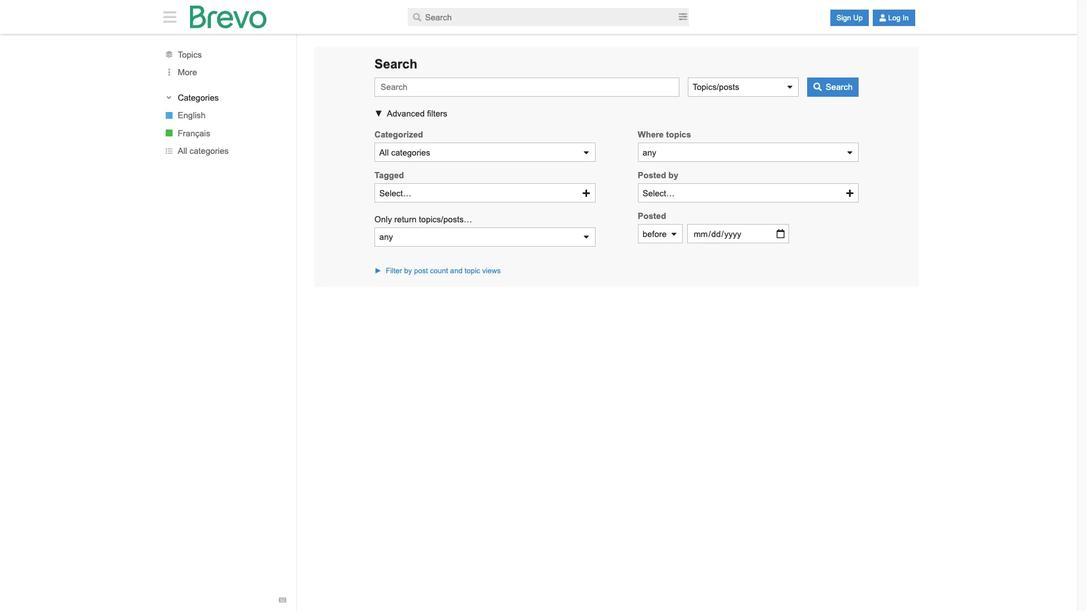 Task type: vqa. For each thing, say whether or not it's contained in the screenshot.


Task type: describe. For each thing, give the bounding box(es) containing it.
keyboard shortcuts image
[[279, 597, 286, 604]]

advanced filters
[[387, 108, 447, 118]]

all categories link
[[153, 142, 297, 160]]

post
[[414, 267, 428, 275]]

topic
[[465, 267, 480, 275]]

1 horizontal spatial all categories
[[379, 148, 430, 157]]

sign up button
[[831, 10, 869, 26]]

region inside search main content
[[314, 287, 920, 304]]

search inside search button
[[826, 82, 853, 92]]

by for filter
[[404, 267, 412, 275]]

log in button
[[873, 10, 915, 26]]

topics
[[666, 130, 691, 139]]

in
[[903, 14, 909, 22]]

angle down image
[[165, 94, 173, 101]]

1 horizontal spatial categories
[[391, 148, 430, 157]]

views
[[482, 267, 501, 275]]

brevo community image
[[190, 6, 267, 28]]

before
[[643, 229, 667, 239]]

search image
[[413, 13, 422, 21]]

more
[[178, 67, 197, 77]]

sign up
[[837, 14, 863, 22]]

select… for posted by
[[643, 188, 675, 198]]

return
[[394, 215, 417, 224]]

0 horizontal spatial categories
[[190, 146, 229, 156]]

categories
[[178, 93, 219, 102]]

ellipsis v image
[[163, 68, 175, 76]]

log in
[[889, 14, 909, 22]]

enter search keyword text field
[[375, 77, 680, 97]]

categorized
[[375, 130, 423, 139]]

and
[[450, 267, 463, 275]]

categories button
[[163, 92, 286, 103]]

where
[[638, 130, 664, 139]]

filters
[[427, 108, 447, 118]]

0 horizontal spatial all
[[178, 146, 187, 156]]

1 horizontal spatial all
[[379, 148, 389, 157]]



Task type: locate. For each thing, give the bounding box(es) containing it.
any
[[643, 148, 657, 157], [379, 232, 393, 242]]

0 horizontal spatial search
[[375, 56, 418, 71]]

by left post
[[404, 267, 412, 275]]

1 vertical spatial posted
[[638, 211, 666, 221]]

by down topics
[[669, 171, 679, 180]]

0 horizontal spatial by
[[404, 267, 412, 275]]

1 vertical spatial search
[[826, 82, 853, 92]]

topics
[[178, 50, 202, 59]]

select…
[[379, 188, 412, 198], [643, 188, 675, 198]]

select… down posted by on the top
[[643, 188, 675, 198]]

1 vertical spatial by
[[404, 267, 412, 275]]

1 select… from the left
[[379, 188, 412, 198]]

search
[[375, 56, 418, 71], [826, 82, 853, 92]]

0 vertical spatial any
[[643, 148, 657, 157]]

2 select… from the left
[[643, 188, 675, 198]]

select… for tagged
[[379, 188, 412, 198]]

posted
[[638, 171, 666, 180], [638, 211, 666, 221]]

region
[[314, 287, 920, 304]]

sign
[[837, 14, 852, 22]]

more button
[[153, 63, 297, 81]]

1 vertical spatial any
[[379, 232, 393, 242]]

search main content
[[153, 34, 925, 611]]

advanced
[[387, 108, 425, 118]]

0 horizontal spatial select…
[[379, 188, 412, 198]]

any down only on the left of the page
[[379, 232, 393, 242]]

layer group image
[[166, 51, 172, 58]]

categories down categorized
[[391, 148, 430, 157]]

0 horizontal spatial all categories
[[178, 146, 229, 156]]

only return topics/posts…
[[375, 215, 472, 224]]

none search field containing search
[[314, 47, 920, 287]]

none search field inside search main content
[[314, 47, 920, 287]]

any down the where
[[643, 148, 657, 157]]

posted up 'before'
[[638, 211, 666, 221]]

filter by post count and topic views
[[386, 267, 501, 275]]

None search field
[[314, 47, 920, 287]]

0 horizontal spatial any
[[379, 232, 393, 242]]

search image
[[814, 83, 822, 91]]

up
[[854, 14, 863, 22]]

search button
[[808, 77, 859, 97]]

posted for posted
[[638, 211, 666, 221]]

Search text field
[[408, 8, 677, 26]]

1 horizontal spatial by
[[669, 171, 679, 180]]

all categories down categorized
[[379, 148, 430, 157]]

posted by
[[638, 171, 679, 180]]

0 vertical spatial search
[[375, 56, 418, 71]]

count
[[430, 267, 448, 275]]

by for posted
[[669, 171, 679, 180]]

1 horizontal spatial any
[[643, 148, 657, 157]]

only
[[375, 215, 392, 224]]

categories down français
[[190, 146, 229, 156]]

english
[[178, 110, 206, 120]]

0 vertical spatial posted
[[638, 171, 666, 180]]

log
[[889, 14, 901, 22]]

posted down the where
[[638, 171, 666, 180]]

by
[[669, 171, 679, 180], [404, 267, 412, 275]]

hide sidebar image
[[160, 10, 180, 24]]

0 vertical spatial by
[[669, 171, 679, 180]]

english link
[[153, 106, 297, 124]]

topics/posts
[[693, 82, 740, 92]]

any for only
[[379, 232, 393, 242]]

all categories
[[178, 146, 229, 156], [379, 148, 430, 157]]

date date field
[[687, 224, 789, 244]]

tagged
[[375, 171, 404, 180]]

all categories inside all categories link
[[178, 146, 229, 156]]

categories
[[190, 146, 229, 156], [391, 148, 430, 157]]

all categories down français
[[178, 146, 229, 156]]

1 posted from the top
[[638, 171, 666, 180]]

user image
[[880, 14, 887, 22]]

all right the list image
[[178, 146, 187, 156]]

2 posted from the top
[[638, 211, 666, 221]]

where topics
[[638, 130, 691, 139]]

topics/posts…
[[419, 215, 472, 224]]

posted for posted by
[[638, 171, 666, 180]]

1 horizontal spatial select…
[[643, 188, 675, 198]]

all down categorized
[[379, 148, 389, 157]]

français
[[178, 128, 210, 138]]

filter
[[386, 267, 402, 275]]

all
[[178, 146, 187, 156], [379, 148, 389, 157]]

search up advanced
[[375, 56, 418, 71]]

français link
[[153, 124, 297, 142]]

1 horizontal spatial search
[[826, 82, 853, 92]]

topics link
[[153, 45, 297, 63]]

search right search icon
[[826, 82, 853, 92]]

list image
[[166, 148, 172, 154]]

select… down tagged
[[379, 188, 412, 198]]

any for where
[[643, 148, 657, 157]]

open advanced search image
[[679, 13, 687, 21]]



